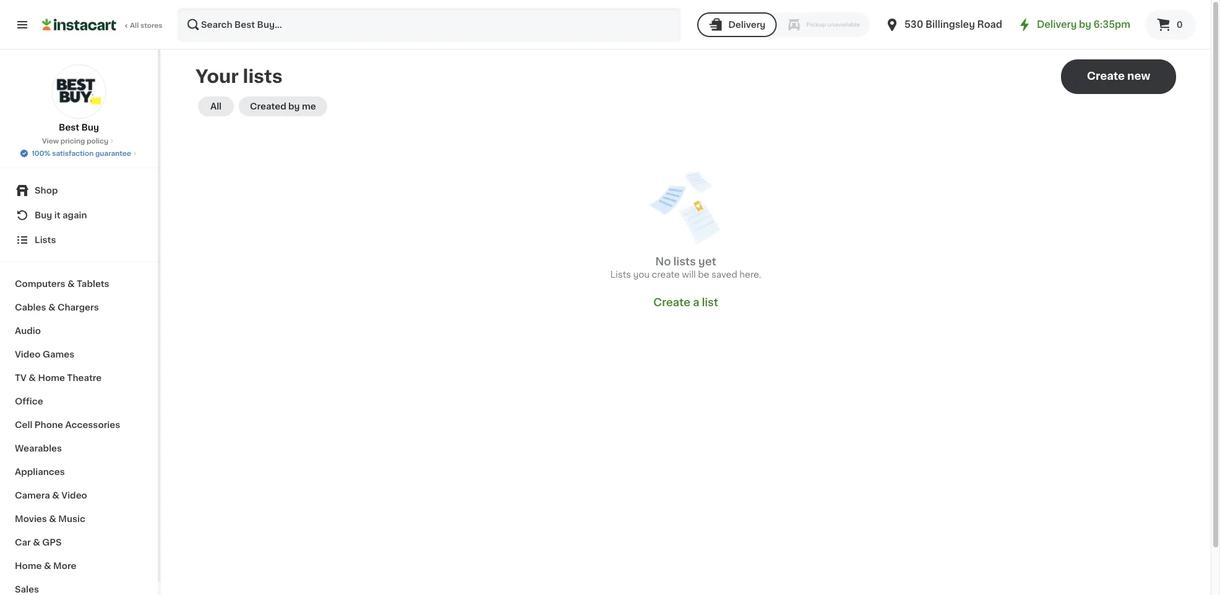 Task type: vqa. For each thing, say whether or not it's contained in the screenshot.
'530 Billingsley Road'
yes



Task type: describe. For each thing, give the bounding box(es) containing it.
created by me button
[[239, 97, 327, 116]]

cables & chargers
[[15, 303, 99, 312]]

530 billingsley road
[[905, 20, 1003, 29]]

Search field
[[178, 9, 681, 41]]

games
[[43, 350, 74, 359]]

road
[[978, 20, 1003, 29]]

car
[[15, 539, 31, 547]]

100% satisfaction guarantee button
[[19, 146, 139, 158]]

delivery for delivery by 6:35pm
[[1038, 20, 1077, 29]]

delivery by 6:35pm
[[1038, 20, 1131, 29]]

& for tv
[[29, 374, 36, 383]]

theatre
[[67, 374, 102, 383]]

1 vertical spatial home
[[15, 562, 42, 571]]

more
[[53, 562, 76, 571]]

create a list
[[654, 297, 719, 308]]

will
[[682, 271, 696, 279]]

office link
[[7, 390, 150, 414]]

best buy
[[59, 123, 99, 132]]

you
[[634, 271, 650, 279]]

pricing
[[61, 138, 85, 145]]

6:35pm
[[1094, 20, 1131, 29]]

best buy link
[[52, 64, 106, 134]]

be
[[699, 271, 710, 279]]

camera & video
[[15, 492, 87, 500]]

sales
[[15, 586, 39, 594]]

all stores link
[[42, 7, 163, 42]]

create new
[[1088, 71, 1151, 81]]

lists link
[[7, 228, 150, 253]]

delivery for delivery
[[729, 20, 766, 29]]

wearables link
[[7, 437, 150, 461]]

created by me
[[250, 102, 316, 111]]

100%
[[32, 150, 50, 157]]

it
[[54, 211, 60, 220]]

home inside "link"
[[38, 374, 65, 383]]

cell phone accessories
[[15, 421, 120, 430]]

tv & home theatre link
[[7, 367, 150, 390]]

0 vertical spatial lists
[[35, 236, 56, 245]]

video games link
[[7, 343, 150, 367]]

list
[[702, 297, 719, 308]]

accessories
[[65, 421, 120, 430]]

tv
[[15, 374, 27, 383]]

a
[[693, 297, 700, 308]]

appliances
[[15, 468, 65, 477]]

no
[[656, 257, 671, 267]]

shop link
[[7, 178, 150, 203]]

all button
[[198, 97, 234, 116]]

music
[[58, 515, 85, 524]]

tablets
[[77, 280, 109, 289]]

computers & tablets
[[15, 280, 109, 289]]

new
[[1128, 71, 1151, 81]]

movies & music link
[[7, 508, 150, 531]]

computers & tablets link
[[7, 272, 150, 296]]

lists for no
[[674, 257, 696, 267]]

create for create a list
[[654, 297, 691, 308]]

& for car
[[33, 539, 40, 547]]

your lists
[[196, 68, 283, 85]]

stores
[[140, 22, 163, 29]]

office
[[15, 397, 43, 406]]

home & more
[[15, 562, 76, 571]]

camera & video link
[[7, 484, 150, 508]]

best buy logo image
[[52, 64, 106, 119]]

lists inside no lists yet lists you create will be saved here.
[[611, 271, 631, 279]]

530 billingsley road button
[[885, 7, 1003, 42]]

service type group
[[698, 12, 871, 37]]

cables & chargers link
[[7, 296, 150, 319]]

saved
[[712, 271, 738, 279]]

all for all stores
[[130, 22, 139, 29]]

1 vertical spatial buy
[[35, 211, 52, 220]]

created
[[250, 102, 286, 111]]

policy
[[87, 138, 108, 145]]



Task type: locate. For each thing, give the bounding box(es) containing it.
100% satisfaction guarantee
[[32, 150, 131, 157]]

& right camera
[[52, 492, 59, 500]]

buy left it
[[35, 211, 52, 220]]

movies & music
[[15, 515, 85, 524]]

view
[[42, 138, 59, 145]]

buy up policy
[[81, 123, 99, 132]]

buy it again
[[35, 211, 87, 220]]

delivery
[[1038, 20, 1077, 29], [729, 20, 766, 29]]

cell phone accessories link
[[7, 414, 150, 437]]

me
[[302, 102, 316, 111]]

audio
[[15, 327, 41, 336]]

lists for your
[[243, 68, 283, 85]]

buy it again link
[[7, 203, 150, 228]]

&
[[67, 280, 75, 289], [48, 303, 55, 312], [29, 374, 36, 383], [52, 492, 59, 500], [49, 515, 56, 524], [33, 539, 40, 547], [44, 562, 51, 571]]

all inside button
[[210, 102, 222, 111]]

1 horizontal spatial lists
[[611, 271, 631, 279]]

& for cables
[[48, 303, 55, 312]]

0 vertical spatial home
[[38, 374, 65, 383]]

& left music
[[49, 515, 56, 524]]

1 horizontal spatial create
[[1088, 71, 1126, 81]]

0 horizontal spatial lists
[[243, 68, 283, 85]]

here.
[[740, 271, 762, 279]]

& for home
[[44, 562, 51, 571]]

1 horizontal spatial lists
[[674, 257, 696, 267]]

& for movies
[[49, 515, 56, 524]]

0
[[1177, 20, 1184, 29]]

cables
[[15, 303, 46, 312]]

0 horizontal spatial by
[[289, 102, 300, 111]]

0 horizontal spatial video
[[15, 350, 41, 359]]

satisfaction
[[52, 150, 94, 157]]

chargers
[[58, 303, 99, 312]]

computers
[[15, 280, 65, 289]]

all down your
[[210, 102, 222, 111]]

lists down it
[[35, 236, 56, 245]]

0 vertical spatial buy
[[81, 123, 99, 132]]

by left me
[[289, 102, 300, 111]]

create
[[1088, 71, 1126, 81], [654, 297, 691, 308]]

all left stores
[[130, 22, 139, 29]]

lists up created
[[243, 68, 283, 85]]

video inside 'link'
[[15, 350, 41, 359]]

lists
[[243, 68, 283, 85], [674, 257, 696, 267]]

movies
[[15, 515, 47, 524]]

create a list link
[[654, 296, 719, 310]]

create inside create a list link
[[654, 297, 691, 308]]

phone
[[35, 421, 63, 430]]

1 horizontal spatial all
[[210, 102, 222, 111]]

billingsley
[[926, 20, 976, 29]]

& inside "link"
[[29, 374, 36, 383]]

1 vertical spatial lists
[[611, 271, 631, 279]]

view pricing policy link
[[42, 136, 116, 146]]

530
[[905, 20, 924, 29]]

video down audio at the bottom left of page
[[15, 350, 41, 359]]

1 horizontal spatial video
[[61, 492, 87, 500]]

& left tablets
[[67, 280, 75, 289]]

video games
[[15, 350, 74, 359]]

delivery inside button
[[729, 20, 766, 29]]

create new button
[[1062, 59, 1177, 94]]

& right cables
[[48, 303, 55, 312]]

1 vertical spatial lists
[[674, 257, 696, 267]]

home
[[38, 374, 65, 383], [15, 562, 42, 571]]

0 horizontal spatial buy
[[35, 211, 52, 220]]

lists inside no lists yet lists you create will be saved here.
[[674, 257, 696, 267]]

your
[[196, 68, 239, 85]]

create inside create new button
[[1088, 71, 1126, 81]]

no lists yet lists you create will be saved here.
[[611, 257, 762, 279]]

0 horizontal spatial all
[[130, 22, 139, 29]]

0 vertical spatial all
[[130, 22, 139, 29]]

create left a
[[654, 297, 691, 308]]

0 vertical spatial video
[[15, 350, 41, 359]]

1 vertical spatial by
[[289, 102, 300, 111]]

car & gps link
[[7, 531, 150, 555]]

0 horizontal spatial lists
[[35, 236, 56, 245]]

lists
[[35, 236, 56, 245], [611, 271, 631, 279]]

& left the more
[[44, 562, 51, 571]]

0 horizontal spatial create
[[654, 297, 691, 308]]

all stores
[[130, 22, 163, 29]]

cell
[[15, 421, 32, 430]]

home down video games
[[38, 374, 65, 383]]

instacart logo image
[[42, 17, 116, 32]]

shop
[[35, 186, 58, 195]]

by inside "link"
[[1080, 20, 1092, 29]]

sales link
[[7, 578, 150, 596]]

audio link
[[7, 319, 150, 343]]

& for computers
[[67, 280, 75, 289]]

create left new
[[1088, 71, 1126, 81]]

appliances link
[[7, 461, 150, 484]]

again
[[63, 211, 87, 220]]

gps
[[42, 539, 62, 547]]

by left 6:35pm
[[1080, 20, 1092, 29]]

1 horizontal spatial by
[[1080, 20, 1092, 29]]

lists up will
[[674, 257, 696, 267]]

yet
[[699, 257, 717, 267]]

all
[[130, 22, 139, 29], [210, 102, 222, 111]]

buy
[[81, 123, 99, 132], [35, 211, 52, 220]]

by for created
[[289, 102, 300, 111]]

wearables
[[15, 445, 62, 453]]

by for delivery
[[1080, 20, 1092, 29]]

1 horizontal spatial delivery
[[1038, 20, 1077, 29]]

lists left you
[[611, 271, 631, 279]]

home up sales
[[15, 562, 42, 571]]

0 horizontal spatial delivery
[[729, 20, 766, 29]]

1 horizontal spatial buy
[[81, 123, 99, 132]]

& for camera
[[52, 492, 59, 500]]

& right car
[[33, 539, 40, 547]]

tv & home theatre
[[15, 374, 102, 383]]

0 vertical spatial by
[[1080, 20, 1092, 29]]

view pricing policy
[[42, 138, 108, 145]]

best
[[59, 123, 79, 132]]

1 vertical spatial video
[[61, 492, 87, 500]]

guarantee
[[95, 150, 131, 157]]

delivery inside "link"
[[1038, 20, 1077, 29]]

create for create new
[[1088, 71, 1126, 81]]

0 vertical spatial lists
[[243, 68, 283, 85]]

video
[[15, 350, 41, 359], [61, 492, 87, 500]]

camera
[[15, 492, 50, 500]]

all for all
[[210, 102, 222, 111]]

car & gps
[[15, 539, 62, 547]]

create
[[652, 271, 680, 279]]

all inside 'link'
[[130, 22, 139, 29]]

1 vertical spatial create
[[654, 297, 691, 308]]

None search field
[[177, 7, 682, 42]]

video up music
[[61, 492, 87, 500]]

0 vertical spatial create
[[1088, 71, 1126, 81]]

delivery by 6:35pm link
[[1018, 17, 1131, 32]]

0 button
[[1146, 10, 1197, 40]]

& right tv at the bottom of the page
[[29, 374, 36, 383]]

1 vertical spatial all
[[210, 102, 222, 111]]

by
[[1080, 20, 1092, 29], [289, 102, 300, 111]]

delivery button
[[698, 12, 777, 37]]

by inside button
[[289, 102, 300, 111]]

home & more link
[[7, 555, 150, 578]]



